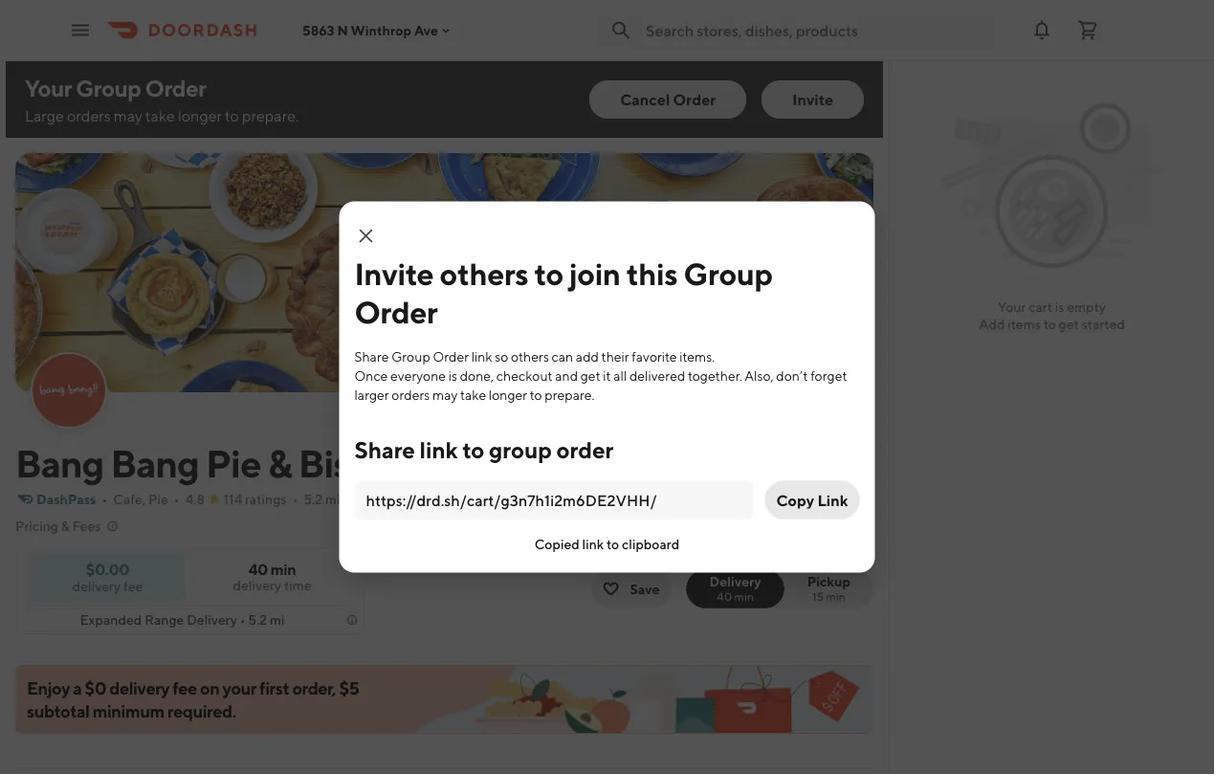 Task type: vqa. For each thing, say whether or not it's contained in the screenshot.
(OPTIONAL) to the top
no



Task type: describe. For each thing, give the bounding box(es) containing it.
0 horizontal spatial 5.2
[[248, 612, 267, 628]]

larger
[[355, 387, 389, 403]]

delivered
[[630, 368, 686, 383]]

everyone
[[391, 368, 446, 383]]

a
[[73, 678, 82, 698]]

copy link
[[777, 491, 849, 509]]

expanded range delivery • 5.2 mi
[[80, 612, 285, 628]]

expanded range delivery • 5.2 mi image
[[345, 613, 360, 628]]

may inside your group order large orders may take longer to prepare.
[[114, 107, 142, 125]]

minimum
[[93, 701, 164, 721]]

0 horizontal spatial delivery
[[187, 612, 237, 628]]

fee inside $0.00 delivery fee
[[123, 578, 143, 594]]

5863 n winthrop ave button
[[303, 22, 454, 38]]

$0.00
[[86, 560, 129, 578]]

subtotal
[[27, 701, 90, 721]]

1 bang from the left
[[15, 440, 104, 486]]

first
[[260, 678, 289, 698]]

pricing & fees
[[15, 518, 101, 534]]

your
[[223, 678, 257, 698]]

cancel order
[[621, 90, 716, 109]]

also,
[[745, 368, 774, 383]]

more
[[802, 503, 835, 519]]

cancel order button
[[590, 80, 747, 119]]

group for share group order link so others can add their favorite items.
[[392, 349, 431, 364]]

save
[[630, 581, 660, 597]]

required.
[[167, 701, 236, 721]]

invite for invite others to join this group order
[[355, 256, 434, 292]]

join
[[570, 256, 621, 292]]

n
[[337, 22, 348, 38]]

range
[[145, 612, 184, 628]]

is inside your cart is empty add items to get started
[[1056, 299, 1065, 315]]

get inside share group order link so others can add their favorite items. once everyone is done, checkout and get it all delivered together. also, don't forget larger orders may take longer to prepare.
[[581, 368, 601, 383]]

save button
[[592, 570, 672, 608]]

4.8
[[185, 492, 205, 507]]

cafe,
[[113, 492, 146, 507]]

order
[[557, 437, 614, 464]]

others inside share group order link so others can add their favorite items. once everyone is done, checkout and get it all delivered together. also, don't forget larger orders may take longer to prepare.
[[511, 349, 549, 364]]

1 horizontal spatial pie
[[206, 440, 261, 486]]

winthrop
[[351, 22, 412, 38]]

share for share link to group order
[[355, 437, 415, 464]]

dashpass
[[36, 492, 96, 507]]

share for share group order link so others can add their favorite items. once everyone is done, checkout and get it all delivered together. also, don't forget larger orders may take longer to prepare.
[[355, 349, 389, 364]]

favorite
[[632, 349, 678, 364]]

don't
[[777, 368, 809, 383]]

group for your group order
[[76, 74, 141, 101]]

items
[[1008, 316, 1042, 332]]

pickup 15 min
[[808, 574, 851, 604]]

longer inside your group order large orders may take longer to prepare.
[[178, 107, 222, 125]]

can
[[552, 349, 574, 364]]

prepare. inside your group order large orders may take longer to prepare.
[[242, 107, 299, 125]]

more info
[[802, 503, 863, 519]]

• left 4.8
[[174, 492, 180, 507]]

get inside your cart is empty add items to get started
[[1059, 316, 1080, 332]]

invite button
[[762, 80, 865, 119]]

pricing & fees button
[[15, 517, 120, 536]]

open menu image
[[69, 19, 92, 42]]

expanded
[[80, 612, 142, 628]]

once
[[355, 368, 388, 383]]

5863
[[303, 22, 335, 38]]

link for copied
[[583, 536, 604, 552]]

share group order link so others can add their favorite items. once everyone is done, checkout and get it all delivered together. also, don't forget larger orders may take longer to prepare.
[[355, 349, 848, 403]]

order,
[[292, 678, 336, 698]]

on
[[200, 678, 220, 698]]

this
[[627, 256, 678, 292]]

pickup
[[808, 574, 851, 589]]

0 horizontal spatial pie
[[148, 492, 168, 507]]

bang bang pie & biscuits
[[15, 440, 431, 486]]

114 ratings •
[[224, 492, 298, 507]]

pricing
[[15, 518, 58, 534]]

order inside invite others to join this group order
[[355, 294, 438, 330]]

$$
[[358, 492, 373, 507]]

copied
[[535, 536, 580, 552]]

it
[[604, 368, 611, 383]]

15
[[813, 590, 824, 604]]

to inside share group order link so others can add their favorite items. once everyone is done, checkout and get it all delivered together. also, don't forget larger orders may take longer to prepare.
[[530, 387, 543, 403]]

copy
[[777, 491, 815, 509]]

started
[[1083, 316, 1126, 332]]

5.2 mi
[[304, 492, 340, 507]]

1 horizontal spatial mi
[[326, 492, 340, 507]]

delivery inside order methods option group
[[710, 574, 762, 589]]

their
[[602, 349, 630, 364]]

items.
[[680, 349, 715, 364]]

others inside invite others to join this group order
[[440, 256, 529, 292]]

forget
[[811, 368, 848, 383]]

orders inside share group order link so others can add their favorite items. once everyone is done, checkout and get it all delivered together. also, don't forget larger orders may take longer to prepare.
[[392, 387, 430, 403]]

add
[[576, 349, 599, 364]]

0 vertical spatial &
[[268, 440, 292, 486]]

order inside button
[[674, 90, 716, 109]]

dashpass •
[[36, 492, 107, 507]]

delivery inside 'enjoy a $0 delivery fee on your first order, $5 subtotal minimum required.'
[[109, 678, 170, 698]]



Task type: locate. For each thing, give the bounding box(es) containing it.
0 vertical spatial fee
[[123, 578, 143, 594]]

1 horizontal spatial get
[[1059, 316, 1080, 332]]

is right cart
[[1056, 299, 1065, 315]]

$0
[[85, 678, 106, 698]]

others up so
[[440, 256, 529, 292]]

link left so
[[472, 349, 493, 364]]

0 vertical spatial delivery
[[710, 574, 762, 589]]

cafe, pie
[[113, 492, 168, 507]]

time
[[284, 578, 312, 594]]

0 vertical spatial your
[[25, 74, 72, 101]]

take
[[145, 107, 175, 125], [460, 387, 487, 403]]

1 horizontal spatial take
[[460, 387, 487, 403]]

share up $$
[[355, 437, 415, 464]]

link down everyone
[[420, 437, 458, 464]]

delivery
[[233, 578, 282, 594], [72, 578, 121, 594], [109, 678, 170, 698]]

• down the 40 min delivery time
[[240, 612, 246, 628]]

min inside delivery 40 min
[[735, 590, 754, 604]]

1 horizontal spatial group
[[392, 349, 431, 364]]

min left 15
[[735, 590, 754, 604]]

prepare.
[[242, 107, 299, 125], [545, 387, 595, 403]]

group down "open menu" icon
[[76, 74, 141, 101]]

0 horizontal spatial is
[[449, 368, 458, 383]]

min
[[271, 561, 296, 579], [735, 590, 754, 604], [827, 590, 846, 604]]

0 horizontal spatial mi
[[270, 612, 285, 628]]

group right this
[[684, 256, 773, 292]]

5.2
[[304, 492, 323, 507], [248, 612, 267, 628]]

5.2 down the 40 min delivery time
[[248, 612, 267, 628]]

1 horizontal spatial longer
[[489, 387, 528, 403]]

info
[[837, 503, 863, 519]]

group
[[489, 437, 552, 464]]

1 horizontal spatial link
[[472, 349, 493, 364]]

more info button
[[771, 496, 874, 527]]

1 vertical spatial mi
[[270, 612, 285, 628]]

bang up the cafe, pie
[[111, 440, 199, 486]]

your up items
[[999, 299, 1027, 315]]

0 horizontal spatial link
[[420, 437, 458, 464]]

•
[[102, 492, 107, 507], [174, 492, 180, 507], [292, 492, 298, 507], [240, 612, 246, 628]]

group inside invite others to join this group order
[[684, 256, 773, 292]]

order inside your group order large orders may take longer to prepare.
[[145, 74, 206, 101]]

share up once
[[355, 349, 389, 364]]

all
[[614, 368, 627, 383]]

mi left $$
[[326, 492, 340, 507]]

ave
[[414, 22, 439, 38]]

to
[[225, 107, 239, 125], [535, 256, 564, 292], [1044, 316, 1057, 332], [530, 387, 543, 403], [463, 437, 485, 464], [607, 536, 620, 552]]

ratings
[[245, 492, 287, 507]]

so
[[495, 349, 509, 364]]

group inside your group order large orders may take longer to prepare.
[[76, 74, 141, 101]]

longer inside share group order link so others can add their favorite items. once everyone is done, checkout and get it all delivered together. also, don't forget larger orders may take longer to prepare.
[[489, 387, 528, 403]]

may
[[114, 107, 142, 125], [433, 387, 458, 403]]

may down everyone
[[433, 387, 458, 403]]

1 horizontal spatial 5.2
[[304, 492, 323, 507]]

copy link button
[[765, 481, 860, 519]]

delivery up minimum
[[109, 678, 170, 698]]

link inside share group order link so others can add their favorite items. once everyone is done, checkout and get it all delivered together. also, don't forget larger orders may take longer to prepare.
[[472, 349, 493, 364]]

1 horizontal spatial min
[[735, 590, 754, 604]]

0 horizontal spatial orders
[[67, 107, 111, 125]]

2 vertical spatial link
[[583, 536, 604, 552]]

to inside invite others to join this group order
[[535, 256, 564, 292]]

2 bang from the left
[[111, 440, 199, 486]]

1 vertical spatial link
[[420, 437, 458, 464]]

get down 'empty' at the right of the page
[[1059, 316, 1080, 332]]

delivery right save
[[710, 574, 762, 589]]

group inside share group order link so others can add their favorite items. once everyone is done, checkout and get it all delivered together. also, don't forget larger orders may take longer to prepare.
[[392, 349, 431, 364]]

0 vertical spatial invite
[[793, 90, 834, 109]]

take inside your group order large orders may take longer to prepare.
[[145, 107, 175, 125]]

0 vertical spatial may
[[114, 107, 142, 125]]

1 vertical spatial group
[[684, 256, 773, 292]]

min for pickup
[[827, 590, 846, 604]]

40 left 'time'
[[249, 561, 268, 579]]

min inside the 40 min delivery time
[[271, 561, 296, 579]]

1 vertical spatial longer
[[489, 387, 528, 403]]

your group order large orders may take longer to prepare.
[[25, 74, 299, 125]]

fees
[[72, 518, 101, 534]]

& inside button
[[61, 518, 70, 534]]

0 horizontal spatial 40
[[249, 561, 268, 579]]

cart
[[1029, 299, 1053, 315]]

invite for invite
[[793, 90, 834, 109]]

& up ratings
[[268, 440, 292, 486]]

1 horizontal spatial &
[[268, 440, 292, 486]]

1 vertical spatial get
[[581, 368, 601, 383]]

get
[[1059, 316, 1080, 332], [581, 368, 601, 383]]

0 vertical spatial 40
[[249, 561, 268, 579]]

1 horizontal spatial may
[[433, 387, 458, 403]]

0 vertical spatial share
[[355, 349, 389, 364]]

may inside share group order link so others can add their favorite items. once everyone is done, checkout and get it all delivered together. also, don't forget larger orders may take longer to prepare.
[[433, 387, 458, 403]]

enjoy a $0 delivery fee on your first order, $5 subtotal minimum required.
[[27, 678, 359, 721]]

to inside your group order large orders may take longer to prepare.
[[225, 107, 239, 125]]

bang
[[15, 440, 104, 486], [111, 440, 199, 486]]

get left it
[[581, 368, 601, 383]]

your inside your group order large orders may take longer to prepare.
[[25, 74, 72, 101]]

and
[[556, 368, 578, 383]]

orders down everyone
[[392, 387, 430, 403]]

1 vertical spatial share
[[355, 437, 415, 464]]

order methods option group
[[687, 570, 874, 608]]

delivery 40 min
[[710, 574, 762, 604]]

0 vertical spatial mi
[[326, 492, 340, 507]]

copied link to clipboard
[[535, 536, 680, 552]]

mi down 'time'
[[270, 612, 285, 628]]

0 vertical spatial others
[[440, 256, 529, 292]]

40
[[249, 561, 268, 579], [717, 590, 733, 604]]

& left fees
[[61, 518, 70, 534]]

others
[[440, 256, 529, 292], [511, 349, 549, 364]]

order inside share group order link so others can add their favorite items. once everyone is done, checkout and get it all delivered together. also, don't forget larger orders may take longer to prepare.
[[433, 349, 469, 364]]

your
[[25, 74, 72, 101], [999, 299, 1027, 315]]

1 horizontal spatial delivery
[[710, 574, 762, 589]]

delivery left 'time'
[[233, 578, 282, 594]]

orders
[[67, 107, 111, 125], [392, 387, 430, 403]]

enjoy
[[27, 678, 70, 698]]

2 horizontal spatial group
[[684, 256, 773, 292]]

0 horizontal spatial invite
[[355, 256, 434, 292]]

1 horizontal spatial fee
[[173, 678, 197, 698]]

0 vertical spatial orders
[[67, 107, 111, 125]]

link for share
[[420, 437, 458, 464]]

cancel
[[621, 90, 670, 109]]

link right copied
[[583, 536, 604, 552]]

0 horizontal spatial &
[[61, 518, 70, 534]]

1 vertical spatial others
[[511, 349, 549, 364]]

0 vertical spatial prepare.
[[242, 107, 299, 125]]

5863 n winthrop ave
[[303, 22, 439, 38]]

min down ratings
[[271, 561, 296, 579]]

1 horizontal spatial prepare.
[[545, 387, 595, 403]]

1 vertical spatial 40
[[717, 590, 733, 604]]

2 horizontal spatial link
[[583, 536, 604, 552]]

link
[[818, 491, 849, 509]]

1 vertical spatial is
[[449, 368, 458, 383]]

orders inside your group order large orders may take longer to prepare.
[[67, 107, 111, 125]]

0 vertical spatial get
[[1059, 316, 1080, 332]]

0 horizontal spatial may
[[114, 107, 142, 125]]

0 vertical spatial take
[[145, 107, 175, 125]]

pie up 114
[[206, 440, 261, 486]]

notification bell image
[[1031, 19, 1054, 42]]

1 horizontal spatial your
[[999, 299, 1027, 315]]

invite others to join this group order
[[355, 256, 773, 330]]

empty
[[1068, 299, 1107, 315]]

your for group
[[25, 74, 72, 101]]

clipboard
[[622, 536, 680, 552]]

1 vertical spatial delivery
[[187, 612, 237, 628]]

pie right cafe,
[[148, 492, 168, 507]]

1 vertical spatial take
[[460, 387, 487, 403]]

114
[[224, 492, 242, 507]]

1 horizontal spatial bang
[[111, 440, 199, 486]]

fee inside 'enjoy a $0 delivery fee on your first order, $5 subtotal minimum required.'
[[173, 678, 197, 698]]

is
[[1056, 299, 1065, 315], [449, 368, 458, 383]]

1 vertical spatial prepare.
[[545, 387, 595, 403]]

delivery
[[710, 574, 762, 589], [187, 612, 237, 628]]

1 vertical spatial may
[[433, 387, 458, 403]]

group up everyone
[[392, 349, 431, 364]]

prepare. inside share group order link so others can add their favorite items. once everyone is done, checkout and get it all delivered together. also, don't forget larger orders may take longer to prepare.
[[545, 387, 595, 403]]

invite inside invite others to join this group order
[[355, 256, 434, 292]]

1 vertical spatial 5.2
[[248, 612, 267, 628]]

bang up dashpass
[[15, 440, 104, 486]]

40 inside delivery 40 min
[[717, 590, 733, 604]]

1 horizontal spatial orders
[[392, 387, 430, 403]]

share link to group order
[[355, 437, 614, 464]]

fee left the on
[[173, 678, 197, 698]]

delivery inside $0.00 delivery fee
[[72, 578, 121, 594]]

1 share from the top
[[355, 349, 389, 364]]

2 horizontal spatial min
[[827, 590, 846, 604]]

others up the checkout
[[511, 349, 549, 364]]

done,
[[460, 368, 494, 383]]

1 horizontal spatial 40
[[717, 590, 733, 604]]

0 vertical spatial 5.2
[[304, 492, 323, 507]]

40 inside the 40 min delivery time
[[249, 561, 268, 579]]

0 items, open order cart image
[[1077, 19, 1100, 42]]

share
[[355, 349, 389, 364], [355, 437, 415, 464]]

close invite others to join this group order image
[[355, 225, 378, 247]]

0 vertical spatial is
[[1056, 299, 1065, 315]]

$0.00 delivery fee
[[72, 560, 143, 594]]

checkout
[[497, 368, 553, 383]]

5.2 right ratings
[[304, 492, 323, 507]]

share inside share group order link so others can add their favorite items. once everyone is done, checkout and get it all delivered together. also, don't forget larger orders may take longer to prepare.
[[355, 349, 389, 364]]

order
[[145, 74, 206, 101], [674, 90, 716, 109], [355, 294, 438, 330], [433, 349, 469, 364]]

0 horizontal spatial longer
[[178, 107, 222, 125]]

bang bang pie & biscuits image
[[15, 153, 874, 393], [33, 354, 105, 427]]

1 vertical spatial pie
[[148, 492, 168, 507]]

None radio
[[687, 570, 785, 608], [773, 570, 874, 608], [687, 570, 785, 608], [773, 570, 874, 608]]

link
[[472, 349, 493, 364], [420, 437, 458, 464], [583, 536, 604, 552]]

1 vertical spatial orders
[[392, 387, 430, 403]]

delivery inside the 40 min delivery time
[[233, 578, 282, 594]]

orders right large
[[67, 107, 111, 125]]

min for delivery
[[735, 590, 754, 604]]

your cart is empty add items to get started
[[980, 299, 1126, 332]]

1 horizontal spatial is
[[1056, 299, 1065, 315]]

0 vertical spatial pie
[[206, 440, 261, 486]]

0 vertical spatial group
[[76, 74, 141, 101]]

0 vertical spatial longer
[[178, 107, 222, 125]]

0 horizontal spatial prepare.
[[242, 107, 299, 125]]

0 vertical spatial link
[[472, 349, 493, 364]]

0 horizontal spatial fee
[[123, 578, 143, 594]]

is inside share group order link so others can add their favorite items. once everyone is done, checkout and get it all delivered together. also, don't forget larger orders may take longer to prepare.
[[449, 368, 458, 383]]

40 min delivery time
[[233, 561, 312, 594]]

• left 5.2 mi
[[292, 492, 298, 507]]

1 vertical spatial fee
[[173, 678, 197, 698]]

min inside pickup 15 min
[[827, 590, 846, 604]]

&
[[268, 440, 292, 486], [61, 518, 70, 534]]

delivery right range
[[187, 612, 237, 628]]

min down pickup
[[827, 590, 846, 604]]

$5
[[339, 678, 359, 698]]

40 right save
[[717, 590, 733, 604]]

1 horizontal spatial invite
[[793, 90, 834, 109]]

• left cafe,
[[102, 492, 107, 507]]

2 share from the top
[[355, 437, 415, 464]]

may right large
[[114, 107, 142, 125]]

invite inside invite button
[[793, 90, 834, 109]]

0 horizontal spatial get
[[581, 368, 601, 383]]

together.
[[688, 368, 743, 383]]

0 horizontal spatial min
[[271, 561, 296, 579]]

biscuits
[[299, 440, 431, 486]]

0 horizontal spatial your
[[25, 74, 72, 101]]

longer
[[178, 107, 222, 125], [489, 387, 528, 403]]

to inside your cart is empty add items to get started
[[1044, 316, 1057, 332]]

take inside share group order link so others can add their favorite items. once everyone is done, checkout and get it all delivered together. also, don't forget larger orders may take longer to prepare.
[[460, 387, 487, 403]]

1 vertical spatial your
[[999, 299, 1027, 315]]

add
[[980, 316, 1006, 332]]

your up large
[[25, 74, 72, 101]]

1 vertical spatial &
[[61, 518, 70, 534]]

Share link text field
[[366, 490, 742, 511]]

fee up expanded
[[123, 578, 143, 594]]

0 horizontal spatial take
[[145, 107, 175, 125]]

1 vertical spatial invite
[[355, 256, 434, 292]]

delivery up expanded
[[72, 578, 121, 594]]

pie
[[206, 440, 261, 486], [148, 492, 168, 507]]

your for cart
[[999, 299, 1027, 315]]

0 horizontal spatial group
[[76, 74, 141, 101]]

0 horizontal spatial bang
[[15, 440, 104, 486]]

is left done,
[[449, 368, 458, 383]]

group
[[76, 74, 141, 101], [684, 256, 773, 292], [392, 349, 431, 364]]

your inside your cart is empty add items to get started
[[999, 299, 1027, 315]]

2 vertical spatial group
[[392, 349, 431, 364]]

large
[[25, 107, 64, 125]]



